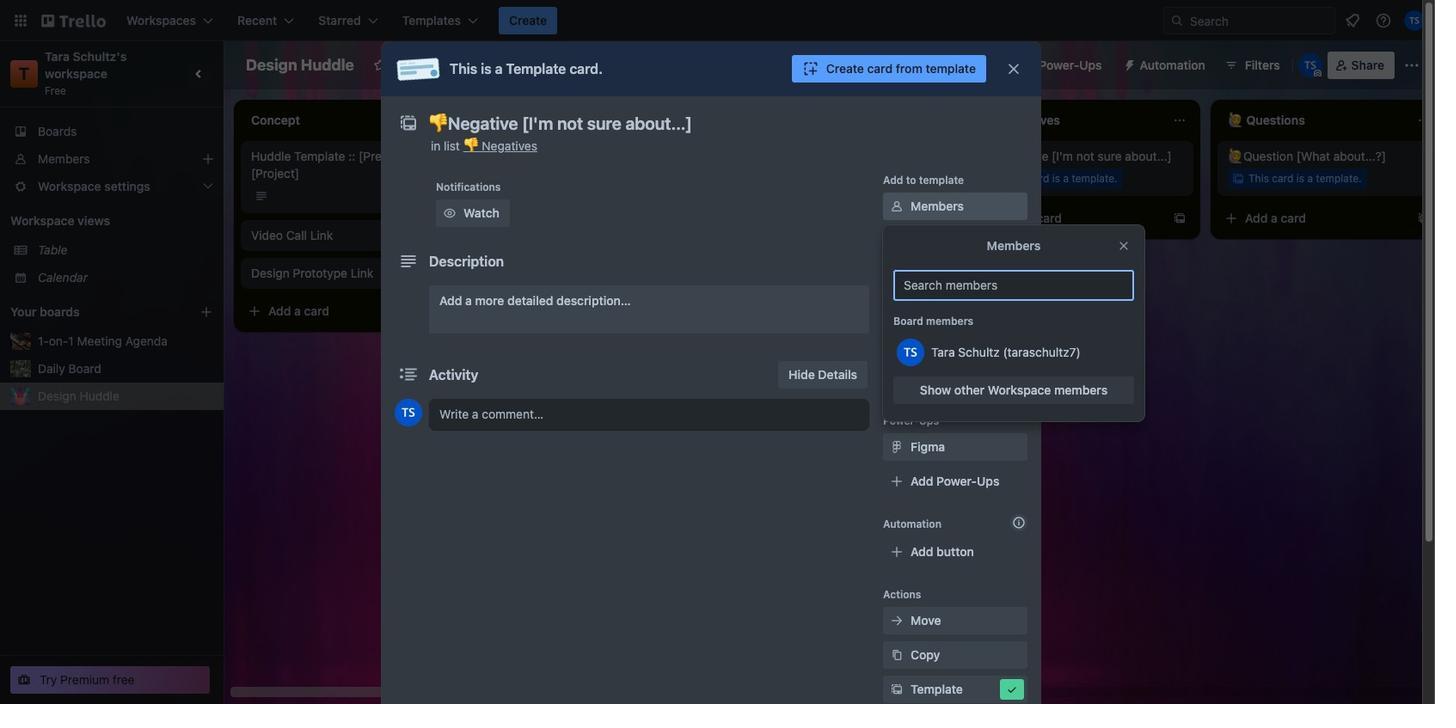 Task type: vqa. For each thing, say whether or not it's contained in the screenshot.
topmost within
no



Task type: describe. For each thing, give the bounding box(es) containing it.
show other workspace members link
[[894, 377, 1134, 404]]

not
[[1076, 149, 1095, 163]]

add down 🙋question on the top
[[1245, 211, 1268, 225]]

template inside the template button
[[911, 682, 963, 697]]

filters
[[1245, 58, 1280, 72]]

watch
[[464, 206, 500, 220]]

a down this card is a template.
[[1271, 211, 1278, 225]]

checklist link
[[883, 261, 1028, 289]]

card down 🙋question on the top
[[1272, 172, 1294, 185]]

2 vertical spatial ups
[[977, 474, 1000, 488]]

cover
[[911, 336, 944, 351]]

link for design prototype link
[[351, 266, 374, 280]]

add a card button down action items link at the top left of page
[[485, 294, 678, 322]]

template inside button
[[926, 61, 976, 76]]

workspace visible button
[[397, 52, 541, 79]]

search image
[[1171, 14, 1184, 28]]

add to template
[[883, 174, 964, 187]]

design inside 'board name' text box
[[246, 56, 297, 74]]

tara schultz's workspace link
[[45, 49, 130, 81]]

template. inside 👍positive [i really liked...] this card is a template.
[[828, 300, 873, 313]]

really
[[813, 277, 842, 292]]

activity
[[429, 367, 479, 383]]

your boards with 3 items element
[[10, 302, 174, 323]]

this left visible
[[450, 61, 477, 77]]

🙋question [what about...?]
[[1228, 149, 1386, 163]]

Write a comment text field
[[429, 399, 869, 430]]

design huddle inside 'board name' text box
[[246, 56, 354, 74]]

about...]
[[1125, 149, 1172, 163]]

is inside 👎negative [i'm not sure about...] this card is a template.
[[1052, 172, 1060, 185]]

add a more detailed description…
[[439, 293, 631, 308]]

boards
[[38, 124, 77, 138]]

daily board
[[38, 361, 101, 376]]

0 horizontal spatial automation
[[883, 518, 942, 531]]

0 horizontal spatial design huddle
[[38, 389, 119, 403]]

create for create
[[509, 13, 547, 28]]

premium
[[60, 673, 109, 687]]

agenda
[[125, 334, 168, 348]]

copy link
[[883, 642, 1028, 669]]

add a card down 👎negative at the right top of the page
[[1001, 211, 1062, 225]]

power-ups inside 'button'
[[1039, 58, 1102, 72]]

a down design prototype link
[[294, 304, 301, 318]]

design prototype link
[[251, 266, 374, 280]]

card up hide
[[793, 339, 818, 354]]

1 vertical spatial power-ups
[[883, 415, 939, 427]]

2 horizontal spatial template.
[[1316, 172, 1362, 185]]

power- inside 'button'
[[1039, 58, 1080, 72]]

sm image for copy
[[888, 647, 906, 664]]

video call link link
[[251, 227, 451, 244]]

free
[[113, 673, 135, 687]]

2 vertical spatial members
[[987, 238, 1041, 253]]

calendar
[[38, 270, 88, 285]]

in list 👎 negatives
[[431, 138, 537, 153]]

sure
[[1098, 149, 1122, 163]]

design prototype link link
[[251, 265, 451, 282]]

fields
[[958, 371, 992, 385]]

try premium free
[[40, 673, 135, 687]]

action items link
[[495, 224, 695, 241]]

workspace visible
[[428, 58, 531, 72]]

prototype
[[293, 266, 347, 280]]

sm image inside the template button
[[1004, 681, 1021, 698]]

is left visible
[[481, 61, 492, 77]]

this down 🙋question on the top
[[1249, 172, 1269, 185]]

tara schultz's workspace free
[[45, 49, 130, 97]]

workspace inside show other workspace members "link"
[[988, 383, 1051, 397]]

add left button in the bottom right of the page
[[911, 544, 934, 559]]

primary element
[[0, 0, 1435, 41]]

create from template… image
[[1417, 212, 1431, 225]]

👍positive [i really liked...] link
[[740, 276, 939, 293]]

t link
[[10, 60, 38, 88]]

description
[[429, 254, 504, 269]]

1 -- link from the top
[[495, 186, 695, 203]]

workspace for workspace visible
[[428, 58, 492, 72]]

show
[[920, 383, 951, 397]]

Search members text field
[[894, 270, 1134, 301]]

board link
[[545, 52, 618, 79]]

hide details link
[[778, 361, 868, 389]]

add a card up hide
[[757, 339, 818, 354]]

template button
[[883, 676, 1028, 704]]

open information menu image
[[1375, 12, 1392, 29]]

add a more detailed description… link
[[429, 286, 869, 334]]

notes:
[[542, 149, 578, 163]]

workspace for workspace views
[[10, 213, 74, 228]]

a down 🙋question [what about...?]
[[1308, 172, 1313, 185]]

design for design huddle link
[[38, 389, 76, 403]]

to
[[906, 174, 917, 187]]

other
[[954, 383, 985, 397]]

this card is a template.
[[1249, 172, 1362, 185]]

visible
[[495, 58, 531, 72]]

2 vertical spatial board
[[68, 361, 101, 376]]

card inside 👍positive [i really liked...] this card is a template.
[[784, 300, 805, 313]]

sm image for watch
[[441, 205, 458, 222]]

button
[[937, 544, 974, 559]]

card right "more"
[[548, 300, 574, 315]]

actions
[[883, 588, 921, 601]]

1 horizontal spatial template
[[506, 61, 566, 77]]

add a card button down 👎negative [i'm not sure about...] this card is a template.
[[974, 205, 1166, 232]]

in
[[431, 138, 441, 153]]

2 -- link from the top
[[495, 261, 695, 279]]

schultz
[[958, 345, 1000, 359]]

design huddle link
[[38, 388, 213, 405]]

a down create button
[[495, 61, 503, 77]]

video call link
[[251, 228, 333, 243]]

filters button
[[1219, 52, 1285, 79]]

0 horizontal spatial members
[[926, 315, 974, 328]]

design for design prototype link link
[[251, 266, 290, 280]]

add a card button down design prototype link link
[[241, 298, 433, 325]]

1
[[68, 334, 74, 348]]

sm image for figma
[[888, 439, 906, 456]]

items
[[534, 224, 564, 239]]

1 vertical spatial template
[[919, 174, 964, 187]]

is inside 👍positive [i really liked...] this card is a template.
[[808, 300, 816, 313]]

add right "more"
[[513, 300, 535, 315]]

general notes:
[[495, 149, 578, 163]]

hide details
[[789, 367, 857, 382]]

automation inside button
[[1140, 58, 1206, 72]]

liked...]
[[846, 277, 886, 292]]

1 vertical spatial power-
[[883, 415, 919, 427]]

about...?]
[[1334, 149, 1386, 163]]

show other workspace members
[[920, 383, 1108, 397]]

card left from at the top of the page
[[867, 61, 893, 76]]

this inside 👍positive [i really liked...] this card is a template.
[[760, 300, 781, 313]]

add board image
[[200, 305, 213, 319]]

add down design prototype link
[[268, 304, 291, 318]]

link for video call link
[[310, 228, 333, 243]]

add button
[[911, 544, 974, 559]]

a inside 👍positive [i really liked...] this card is a template.
[[819, 300, 825, 313]]

[i
[[802, 277, 809, 292]]

sm image for template
[[888, 681, 906, 698]]

action
[[495, 224, 531, 239]]

list
[[444, 138, 460, 153]]

🙋question
[[1228, 149, 1293, 163]]

huddle inside huddle template :: [presenter(s)] - [project]
[[251, 149, 291, 163]]

free
[[45, 84, 66, 97]]



Task type: locate. For each thing, give the bounding box(es) containing it.
-- up "watch"
[[495, 187, 506, 201]]

is down [i'm
[[1052, 172, 1060, 185]]

1 vertical spatial create from template… image
[[440, 304, 454, 318]]

automation down search image
[[1140, 58, 1206, 72]]

0 horizontal spatial power-ups
[[883, 415, 939, 427]]

0 horizontal spatial template
[[294, 149, 345, 163]]

sm image
[[888, 267, 906, 284], [888, 612, 906, 630], [888, 647, 906, 664], [888, 681, 906, 698]]

members link down 'add to template'
[[883, 193, 1028, 220]]

meeting
[[77, 334, 122, 348]]

sm image inside the automation button
[[1116, 52, 1140, 76]]

add button button
[[883, 538, 1028, 566]]

members
[[926, 315, 974, 328], [1054, 383, 1108, 397]]

create inside 'create card from template' button
[[826, 61, 864, 76]]

1 vertical spatial members
[[911, 199, 964, 213]]

negatives
[[482, 138, 537, 153]]

1 vertical spatial workspace
[[10, 213, 74, 228]]

members for left members link
[[38, 151, 90, 166]]

card down 👎negative at the right top of the page
[[1028, 172, 1050, 185]]

template inside huddle template :: [presenter(s)] - [project]
[[294, 149, 345, 163]]

huddle up "[project]"
[[251, 149, 291, 163]]

template down copy
[[911, 682, 963, 697]]

action items
[[495, 224, 564, 239]]

a down really at the top of the page
[[819, 300, 825, 313]]

video
[[251, 228, 283, 243]]

boards link
[[0, 118, 224, 145]]

from
[[896, 61, 923, 76]]

(taraschultz7)
[[1003, 345, 1081, 359]]

board down 1 at top
[[68, 361, 101, 376]]

0 vertical spatial workspace
[[428, 58, 492, 72]]

sm image down 'actions'
[[888, 612, 906, 630]]

0 horizontal spatial board
[[68, 361, 101, 376]]

card down [i
[[784, 300, 805, 313]]

huddle down daily board link
[[80, 389, 119, 403]]

tara for tara schultz's workspace free
[[45, 49, 70, 64]]

description…
[[557, 293, 631, 308]]

workspace views
[[10, 213, 110, 228]]

schultz's
[[73, 49, 127, 64]]

1 vertical spatial tara
[[931, 345, 955, 359]]

this down 👍positive
[[760, 300, 781, 313]]

-- up "more"
[[495, 262, 506, 277]]

your
[[10, 304, 37, 319]]

sm image inside watch button
[[441, 205, 458, 222]]

1 vertical spatial board
[[894, 315, 924, 328]]

workspace left visible
[[428, 58, 492, 72]]

0 vertical spatial members
[[38, 151, 90, 166]]

2 vertical spatial template
[[911, 682, 963, 697]]

workspace down the tara schultz (taraschultz7)
[[988, 383, 1051, 397]]

👎 negatives link
[[463, 138, 537, 153]]

1 horizontal spatial power-
[[937, 474, 977, 488]]

sm image inside the template button
[[888, 681, 906, 698]]

share
[[1352, 58, 1385, 72]]

add left to
[[883, 174, 903, 187]]

2 horizontal spatial board
[[894, 315, 924, 328]]

[presenter(s)]
[[359, 149, 436, 163]]

add down 👎negative at the right top of the page
[[1001, 211, 1024, 225]]

daily board link
[[38, 360, 213, 378]]

Search field
[[1184, 8, 1335, 34]]

create from template… image for 'add a card' button below 👎negative [i'm not sure about...] this card is a template.
[[1173, 212, 1187, 225]]

template. down 👍positive [i really liked...] link at the right of page
[[828, 300, 873, 313]]

1 vertical spatial automation
[[883, 518, 942, 531]]

add power-ups
[[911, 474, 1000, 488]]

huddle inside 'board name' text box
[[301, 56, 354, 74]]

::
[[349, 149, 355, 163]]

design huddle down daily board
[[38, 389, 119, 403]]

1 vertical spatial create
[[826, 61, 864, 76]]

2 vertical spatial create from template… image
[[929, 340, 943, 354]]

add down 👍positive
[[757, 339, 780, 354]]

create card from template button
[[792, 55, 986, 83]]

your boards
[[10, 304, 80, 319]]

0 horizontal spatial create
[[509, 13, 547, 28]]

on-
[[49, 334, 68, 348]]

0 vertical spatial template
[[506, 61, 566, 77]]

1 horizontal spatial members
[[1054, 383, 1108, 397]]

hide
[[789, 367, 815, 382]]

0 vertical spatial ups
[[1080, 58, 1102, 72]]

0 vertical spatial --
[[495, 187, 506, 201]]

-- link down 'general notes:' link
[[495, 186, 695, 203]]

1 horizontal spatial link
[[351, 266, 374, 280]]

huddle
[[301, 56, 354, 74], [251, 149, 291, 163], [80, 389, 119, 403]]

board for board members
[[894, 315, 924, 328]]

2 vertical spatial huddle
[[80, 389, 119, 403]]

board up "cover"
[[894, 315, 924, 328]]

1 horizontal spatial power-ups
[[1039, 58, 1102, 72]]

workspace up table
[[10, 213, 74, 228]]

0 vertical spatial design huddle
[[246, 56, 354, 74]]

board
[[574, 58, 608, 72], [894, 315, 924, 328], [68, 361, 101, 376]]

1 horizontal spatial create from template… image
[[929, 340, 943, 354]]

tara schultz (taraschultz7)
[[931, 345, 1081, 359]]

members inside "link"
[[1054, 383, 1108, 397]]

a up hide
[[783, 339, 789, 354]]

add left "more"
[[439, 293, 462, 308]]

figma
[[911, 439, 945, 454]]

2 horizontal spatial members
[[987, 238, 1041, 253]]

workspace inside workspace visible button
[[428, 58, 492, 72]]

create for create card from template
[[826, 61, 864, 76]]

template down create button
[[506, 61, 566, 77]]

template. down 🙋question [what about...?] link
[[1316, 172, 1362, 185]]

tara inside 'tara schultz's workspace free'
[[45, 49, 70, 64]]

members down boards
[[38, 151, 90, 166]]

2 horizontal spatial workspace
[[988, 383, 1051, 397]]

[i'm
[[1052, 149, 1073, 163]]

sm image inside checklist link
[[888, 267, 906, 284]]

is down [i
[[808, 300, 816, 313]]

ups up add button button
[[977, 474, 1000, 488]]

Board name text field
[[237, 52, 363, 79]]

0 vertical spatial members link
[[0, 145, 224, 173]]

template right to
[[919, 174, 964, 187]]

0 vertical spatial template
[[926, 61, 976, 76]]

custom
[[911, 371, 955, 385]]

card
[[867, 61, 893, 76], [1028, 172, 1050, 185], [1272, 172, 1294, 185], [1037, 211, 1062, 225], [1281, 211, 1306, 225], [548, 300, 574, 315], [784, 300, 805, 313], [304, 304, 329, 318], [793, 339, 818, 354]]

create inside create button
[[509, 13, 547, 28]]

add a card
[[1001, 211, 1062, 225], [1245, 211, 1306, 225], [513, 300, 574, 315], [268, 304, 329, 318], [757, 339, 818, 354]]

0 vertical spatial board
[[574, 58, 608, 72]]

power-ups button
[[1005, 52, 1113, 79]]

sm image for move
[[888, 612, 906, 630]]

tara up the custom fields
[[931, 345, 955, 359]]

t
[[19, 64, 29, 83]]

2 horizontal spatial huddle
[[301, 56, 354, 74]]

sm image right liked...]
[[888, 267, 906, 284]]

calendar link
[[38, 269, 213, 286]]

1 horizontal spatial workspace
[[428, 58, 492, 72]]

members down (taraschultz7)
[[1054, 383, 1108, 397]]

automation
[[1140, 58, 1206, 72], [883, 518, 942, 531]]

👍positive
[[740, 277, 798, 292]]

a down 👎negative at the right top of the page
[[1027, 211, 1034, 225]]

0 horizontal spatial ups
[[919, 415, 939, 427]]

try
[[40, 673, 57, 687]]

0 notifications image
[[1343, 10, 1363, 31]]

0 horizontal spatial tara
[[45, 49, 70, 64]]

general
[[495, 149, 539, 163]]

board members
[[894, 315, 974, 328]]

👍positive [i really liked...] this card is a template.
[[740, 277, 886, 313]]

sm image left "watch"
[[441, 205, 458, 222]]

sm image inside the move link
[[888, 612, 906, 630]]

tara for tara schultz (taraschultz7)
[[931, 345, 955, 359]]

members up cover 'link'
[[926, 315, 974, 328]]

0 vertical spatial link
[[310, 228, 333, 243]]

1 horizontal spatial tara
[[931, 345, 955, 359]]

2 vertical spatial power-
[[937, 474, 977, 488]]

0 vertical spatial design
[[246, 56, 297, 74]]

-- for first -- link from the bottom of the page
[[495, 262, 506, 277]]

link inside the video call link link
[[310, 228, 333, 243]]

ups left the automation button
[[1080, 58, 1102, 72]]

huddle template :: [presenter(s)] - [project] link
[[251, 148, 451, 182]]

-- link up "description…" on the top
[[495, 261, 695, 279]]

4 sm image from the top
[[888, 681, 906, 698]]

1 vertical spatial members link
[[883, 193, 1028, 220]]

add power-ups link
[[883, 468, 1028, 495]]

members link down boards
[[0, 145, 224, 173]]

create card from template
[[826, 61, 976, 76]]

sm image
[[1116, 52, 1140, 76], [888, 198, 906, 215], [441, 205, 458, 222], [888, 335, 906, 353], [888, 439, 906, 456], [1004, 681, 1021, 698]]

1 vertical spatial -- link
[[495, 261, 695, 279]]

create up visible
[[509, 13, 547, 28]]

add a card down design prototype link
[[268, 304, 329, 318]]

automation up add button
[[883, 518, 942, 531]]

link inside design prototype link link
[[351, 266, 374, 280]]

2 vertical spatial workspace
[[988, 383, 1051, 397]]

card down prototype
[[304, 304, 329, 318]]

detailed
[[507, 293, 553, 308]]

0 vertical spatial create from template… image
[[1173, 212, 1187, 225]]

1 vertical spatial design
[[251, 266, 290, 280]]

sm image down copy link
[[888, 681, 906, 698]]

add a card right "more"
[[513, 300, 574, 315]]

a left "description…" on the top
[[538, 300, 545, 315]]

table
[[38, 243, 67, 257]]

views
[[77, 213, 110, 228]]

a down [i'm
[[1063, 172, 1069, 185]]

sm image right power-ups 'button'
[[1116, 52, 1140, 76]]

move link
[[883, 607, 1028, 635]]

create button
[[499, 7, 557, 34]]

2 -- from the top
[[495, 262, 506, 277]]

1 vertical spatial link
[[351, 266, 374, 280]]

this
[[450, 61, 477, 77], [1005, 172, 1025, 185], [1249, 172, 1269, 185], [760, 300, 781, 313]]

0 horizontal spatial link
[[310, 228, 333, 243]]

watch button
[[436, 200, 510, 227]]

sm image left copy
[[888, 647, 906, 664]]

1 -- from the top
[[495, 187, 506, 201]]

0 horizontal spatial members
[[38, 151, 90, 166]]

move
[[911, 613, 941, 628]]

sm image for cover
[[888, 335, 906, 353]]

this is a template card.
[[450, 61, 603, 77]]

daily
[[38, 361, 65, 376]]

sm image for members
[[888, 198, 906, 215]]

card.
[[570, 61, 603, 77]]

link down the video call link link
[[351, 266, 374, 280]]

0 vertical spatial power-
[[1039, 58, 1080, 72]]

0 vertical spatial tara
[[45, 49, 70, 64]]

show menu image
[[1404, 57, 1421, 74]]

1 vertical spatial huddle
[[251, 149, 291, 163]]

2 horizontal spatial power-
[[1039, 58, 1080, 72]]

1 vertical spatial members
[[1054, 383, 1108, 397]]

1 vertical spatial design huddle
[[38, 389, 119, 403]]

1 horizontal spatial create
[[826, 61, 864, 76]]

sm image down 'add to template'
[[888, 198, 906, 215]]

👎negative [i'm not sure about...] link
[[984, 148, 1183, 165]]

ups inside 'button'
[[1080, 58, 1102, 72]]

1 horizontal spatial template.
[[1072, 172, 1118, 185]]

[project]
[[251, 166, 299, 181]]

card down this card is a template.
[[1281, 211, 1306, 225]]

0 horizontal spatial huddle
[[80, 389, 119, 403]]

sm image for checklist
[[888, 267, 906, 284]]

1-on-1 meeting agenda
[[38, 334, 168, 348]]

members
[[38, 151, 90, 166], [911, 199, 964, 213], [987, 238, 1041, 253]]

call
[[286, 228, 307, 243]]

huddle left star or unstar board icon
[[301, 56, 354, 74]]

template. inside 👎negative [i'm not sure about...] this card is a template.
[[1072, 172, 1118, 185]]

is down 🙋question [what about...?]
[[1297, 172, 1305, 185]]

attachment button
[[883, 296, 1028, 323]]

sm image inside copy link
[[888, 647, 906, 664]]

create from template… image
[[1173, 212, 1187, 225], [440, 304, 454, 318], [929, 340, 943, 354]]

sm image for automation
[[1116, 52, 1140, 76]]

2 horizontal spatial template
[[911, 682, 963, 697]]

details
[[818, 367, 857, 382]]

this inside 👎negative [i'm not sure about...] this card is a template.
[[1005, 172, 1025, 185]]

a inside 👎negative [i'm not sure about...] this card is a template.
[[1063, 172, 1069, 185]]

notifications
[[436, 181, 501, 194]]

ups up figma
[[919, 415, 939, 427]]

1 vertical spatial --
[[495, 262, 506, 277]]

None text field
[[421, 108, 988, 139]]

template left ::
[[294, 149, 345, 163]]

this down 👎negative at the right top of the page
[[1005, 172, 1025, 185]]

workspace
[[45, 66, 107, 81]]

1 horizontal spatial members link
[[883, 193, 1028, 220]]

sm image inside cover 'link'
[[888, 335, 906, 353]]

0 horizontal spatial workspace
[[10, 213, 74, 228]]

1 horizontal spatial automation
[[1140, 58, 1206, 72]]

0 vertical spatial automation
[[1140, 58, 1206, 72]]

boards
[[40, 304, 80, 319]]

power-ups
[[1039, 58, 1102, 72], [883, 415, 939, 427]]

custom fields
[[911, 371, 992, 385]]

card down 👎negative [i'm not sure about...] this card is a template.
[[1037, 211, 1062, 225]]

members up search members text box at the top of page
[[987, 238, 1041, 253]]

2 horizontal spatial ups
[[1080, 58, 1102, 72]]

0 vertical spatial members
[[926, 315, 974, 328]]

power-
[[1039, 58, 1080, 72], [883, 415, 919, 427], [937, 474, 977, 488]]

add a card button up the hide details
[[729, 333, 922, 360]]

add
[[883, 174, 903, 187], [1001, 211, 1024, 225], [1245, 211, 1268, 225], [439, 293, 462, 308], [513, 300, 535, 315], [268, 304, 291, 318], [757, 339, 780, 354], [911, 474, 934, 488], [911, 544, 934, 559]]

- inside huddle template :: [presenter(s)] - [project]
[[440, 149, 445, 163]]

link right 'call'
[[310, 228, 333, 243]]

1 horizontal spatial board
[[574, 58, 608, 72]]

0 vertical spatial power-ups
[[1039, 58, 1102, 72]]

0 vertical spatial -- link
[[495, 186, 695, 203]]

1 sm image from the top
[[888, 267, 906, 284]]

3 sm image from the top
[[888, 647, 906, 664]]

template
[[926, 61, 976, 76], [919, 174, 964, 187]]

card inside 👎negative [i'm not sure about...] this card is a template.
[[1028, 172, 1050, 185]]

automation button
[[1116, 52, 1216, 79]]

members for rightmost members link
[[911, 199, 964, 213]]

-- link
[[495, 186, 695, 203], [495, 261, 695, 279]]

design huddle left star or unstar board icon
[[246, 56, 354, 74]]

board right visible
[[574, 58, 608, 72]]

share button
[[1328, 52, 1395, 79]]

1 horizontal spatial design huddle
[[246, 56, 354, 74]]

0 horizontal spatial members link
[[0, 145, 224, 173]]

0 vertical spatial huddle
[[301, 56, 354, 74]]

create from template… image for 'add a card' button on top of the hide details
[[929, 340, 943, 354]]

1 horizontal spatial huddle
[[251, 149, 291, 163]]

1 vertical spatial template
[[294, 149, 345, 163]]

star or unstar board image
[[373, 58, 387, 72]]

add down figma
[[911, 474, 934, 488]]

sm image left "cover"
[[888, 335, 906, 353]]

create from template… image for 'add a card' button under design prototype link link
[[440, 304, 454, 318]]

sm image left figma
[[888, 439, 906, 456]]

2 horizontal spatial create from template… image
[[1173, 212, 1187, 225]]

tara up workspace
[[45, 49, 70, 64]]

template right from at the top of the page
[[926, 61, 976, 76]]

tara schultz (taraschultz7) image
[[1404, 10, 1425, 31], [1298, 53, 1322, 77], [897, 339, 925, 366], [395, 399, 422, 427]]

2 sm image from the top
[[888, 612, 906, 630]]

1 vertical spatial ups
[[919, 415, 939, 427]]

1 horizontal spatial ups
[[977, 474, 1000, 488]]

sm image down copy link
[[1004, 681, 1021, 698]]

🙋question [what about...?] link
[[1228, 148, 1428, 165]]

1 horizontal spatial members
[[911, 199, 964, 213]]

a left "more"
[[465, 293, 472, 308]]

0 horizontal spatial power-
[[883, 415, 919, 427]]

members down 'add to template'
[[911, 199, 964, 213]]

2 vertical spatial design
[[38, 389, 76, 403]]

board for board
[[574, 58, 608, 72]]

-- for 2nd -- link from the bottom of the page
[[495, 187, 506, 201]]

0 vertical spatial create
[[509, 13, 547, 28]]

0 horizontal spatial template.
[[828, 300, 873, 313]]

add a card down this card is a template.
[[1245, 211, 1306, 225]]

create left from at the top of the page
[[826, 61, 864, 76]]

ups
[[1080, 58, 1102, 72], [919, 415, 939, 427], [977, 474, 1000, 488]]

add a card button down this card is a template.
[[1218, 205, 1410, 232]]

template. down not
[[1072, 172, 1118, 185]]

0 horizontal spatial create from template… image
[[440, 304, 454, 318]]



